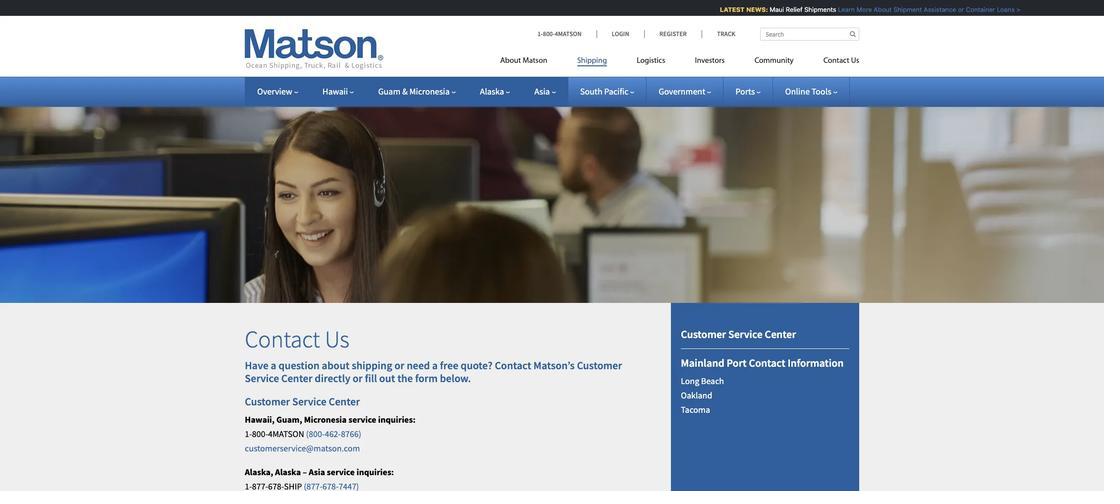 Task type: vqa. For each thing, say whether or not it's contained in the screenshot.
About
yes



Task type: describe. For each thing, give the bounding box(es) containing it.
hawaii
[[322, 86, 348, 97]]

government
[[659, 86, 705, 97]]

shipping
[[352, 359, 392, 373]]

service inside "have a question about shipping or need a free quote? contact matson's customer service center directly or fill out the form below."
[[245, 372, 279, 386]]

1 horizontal spatial or
[[394, 359, 404, 373]]

government link
[[659, 86, 711, 97]]

shipments
[[800, 5, 831, 13]]

have
[[245, 359, 269, 373]]

oakland
[[681, 390, 712, 401]]

alaska,
[[245, 467, 273, 478]]

1- inside hawaii, guam, micronesia service inquiries: 1-800-4matson (800-462-8766) customerservice@matson.com
[[245, 429, 252, 440]]

hawaii link
[[322, 86, 354, 97]]

learn more about shipment assistance or container loans > link
[[833, 5, 1016, 13]]

news:
[[741, 5, 763, 13]]

maui
[[765, 5, 779, 13]]

register link
[[644, 30, 702, 38]]

guam,
[[276, 414, 302, 426]]

about
[[322, 359, 350, 373]]

mainland
[[681, 356, 724, 370]]

question
[[278, 359, 320, 373]]

1 vertical spatial service
[[327, 467, 355, 478]]

login
[[612, 30, 629, 38]]

form
[[415, 372, 438, 386]]

2 horizontal spatial or
[[953, 5, 959, 13]]

relief
[[781, 5, 798, 13]]

section containing customer service center
[[659, 303, 872, 492]]

contact inside top menu navigation
[[823, 57, 849, 65]]

matson's
[[533, 359, 575, 373]]

tacoma link
[[681, 404, 710, 416]]

hawaii, guam, micronesia service inquiries: 1-800-4matson (800-462-8766) customerservice@matson.com
[[245, 414, 416, 454]]

login link
[[596, 30, 644, 38]]

1 vertical spatial asia
[[309, 467, 325, 478]]

long beach link
[[681, 376, 724, 387]]

learn
[[833, 5, 850, 13]]

1-800-4matson
[[537, 30, 582, 38]]

1 vertical spatial inquiries:
[[356, 467, 394, 478]]

out
[[379, 372, 395, 386]]

beach
[[701, 376, 724, 387]]

fill
[[365, 372, 377, 386]]

the
[[397, 372, 413, 386]]

south pacific link
[[580, 86, 634, 97]]

0 vertical spatial 800-
[[543, 30, 555, 38]]

shipping
[[577, 57, 607, 65]]

(800-
[[306, 429, 325, 440]]

hawaii,
[[245, 414, 275, 426]]

overview link
[[257, 86, 298, 97]]

service for hawaii, guam, micronesia service inquiries:
[[292, 395, 326, 409]]

center inside "have a question about shipping or need a free quote? contact matson's customer service center directly or fill out the form below."
[[281, 372, 313, 386]]

free
[[440, 359, 458, 373]]

register
[[659, 30, 687, 38]]

logistics link
[[622, 52, 680, 72]]

customer service center for mainland port contact information
[[681, 328, 796, 342]]

contact inside section
[[749, 356, 785, 370]]

loans
[[992, 5, 1010, 13]]

>
[[1012, 5, 1016, 13]]

about matson
[[500, 57, 547, 65]]

service for mainland port contact information
[[728, 328, 763, 342]]

information
[[788, 356, 844, 370]]

8766)
[[341, 429, 361, 440]]

online
[[785, 86, 810, 97]]

us inside top menu navigation
[[851, 57, 859, 65]]

micronesia for guam,
[[304, 414, 347, 426]]

tools
[[812, 86, 831, 97]]

customerservice@matson.com
[[245, 443, 360, 454]]

customer for mainland port contact information
[[681, 328, 726, 342]]

customer service center for hawaii, guam, micronesia service inquiries:
[[245, 395, 360, 409]]

matson
[[523, 57, 547, 65]]

guam & micronesia
[[378, 86, 450, 97]]

center for hawaii, guam, micronesia service inquiries:
[[329, 395, 360, 409]]

contact us inside top menu navigation
[[823, 57, 859, 65]]

have a question about shipping or need a free quote? contact matson's customer service center directly or fill out the form below.
[[245, 359, 622, 386]]

contact up question at the bottom of page
[[245, 325, 320, 354]]

container
[[961, 5, 990, 13]]

1-800-4matson link
[[537, 30, 596, 38]]

blue matson logo with ocean, shipping, truck, rail and logistics written beneath it. image
[[245, 29, 384, 70]]

–
[[303, 467, 307, 478]]

customer inside "have a question about shipping or need a free quote? contact matson's customer service center directly or fill out the form below."
[[577, 359, 622, 373]]



Task type: locate. For each thing, give the bounding box(es) containing it.
Search search field
[[760, 28, 859, 41]]

4matson down guam,
[[268, 429, 304, 440]]

inquiries: down the
[[378, 414, 416, 426]]

(800-462-8766) link
[[306, 429, 361, 440]]

0 horizontal spatial micronesia
[[304, 414, 347, 426]]

a right have at the bottom left of the page
[[271, 359, 276, 373]]

2 horizontal spatial service
[[728, 328, 763, 342]]

4matson
[[555, 30, 582, 38], [268, 429, 304, 440]]

below.
[[440, 372, 471, 386]]

customer
[[681, 328, 726, 342], [577, 359, 622, 373], [245, 395, 290, 409]]

ports link
[[735, 86, 761, 97]]

directly
[[315, 372, 350, 386]]

customerservice@matson.com link
[[245, 443, 360, 454]]

customer service center up port
[[681, 328, 796, 342]]

1 vertical spatial 1-
[[245, 429, 252, 440]]

customer inside section
[[681, 328, 726, 342]]

us down search image
[[851, 57, 859, 65]]

alaska down about matson
[[480, 86, 504, 97]]

0 vertical spatial customer
[[681, 328, 726, 342]]

shipment
[[889, 5, 917, 13]]

or left need
[[394, 359, 404, 373]]

community link
[[740, 52, 809, 72]]

port
[[727, 356, 747, 370]]

462-
[[325, 429, 341, 440]]

guam
[[378, 86, 400, 97]]

1 vertical spatial alaska
[[275, 467, 301, 478]]

0 horizontal spatial 4matson
[[268, 429, 304, 440]]

0 vertical spatial us
[[851, 57, 859, 65]]

0 vertical spatial contact us
[[823, 57, 859, 65]]

asia
[[534, 86, 550, 97], [309, 467, 325, 478]]

1 horizontal spatial service
[[292, 395, 326, 409]]

1 horizontal spatial us
[[851, 57, 859, 65]]

micronesia inside hawaii, guam, micronesia service inquiries: 1-800-4matson (800-462-8766) customerservice@matson.com
[[304, 414, 347, 426]]

1 horizontal spatial customer service center
[[681, 328, 796, 342]]

contact inside "have a question about shipping or need a free quote? contact matson's customer service center directly or fill out the form below."
[[495, 359, 531, 373]]

contact right port
[[749, 356, 785, 370]]

us up about
[[325, 325, 349, 354]]

south pacific
[[580, 86, 628, 97]]

center for mainland port contact information
[[765, 328, 796, 342]]

service right –
[[327, 467, 355, 478]]

online tools link
[[785, 86, 837, 97]]

1-
[[537, 30, 543, 38], [245, 429, 252, 440]]

1 vertical spatial customer service center
[[245, 395, 360, 409]]

more
[[852, 5, 867, 13]]

800- up matson
[[543, 30, 555, 38]]

service up port
[[728, 328, 763, 342]]

long beach oakland tacoma
[[681, 376, 724, 416]]

about inside top menu navigation
[[500, 57, 521, 65]]

or left fill
[[353, 372, 363, 386]]

inquiries: down 8766)
[[356, 467, 394, 478]]

0 horizontal spatial asia
[[309, 467, 325, 478]]

service up 8766)
[[348, 414, 376, 426]]

long
[[681, 376, 699, 387]]

0 vertical spatial about
[[869, 5, 887, 13]]

customer service center inside section
[[681, 328, 796, 342]]

guam & micronesia link
[[378, 86, 456, 97]]

contact
[[823, 57, 849, 65], [245, 325, 320, 354], [749, 356, 785, 370], [495, 359, 531, 373]]

800-
[[543, 30, 555, 38], [252, 429, 268, 440]]

community
[[755, 57, 794, 65]]

about
[[869, 5, 887, 13], [500, 57, 521, 65]]

0 horizontal spatial center
[[281, 372, 313, 386]]

1 vertical spatial service
[[245, 372, 279, 386]]

2 horizontal spatial customer
[[681, 328, 726, 342]]

or
[[953, 5, 959, 13], [394, 359, 404, 373], [353, 372, 363, 386]]

online tools
[[785, 86, 831, 97]]

alaska
[[480, 86, 504, 97], [275, 467, 301, 478]]

1 horizontal spatial center
[[329, 395, 360, 409]]

south
[[580, 86, 602, 97]]

0 horizontal spatial contact us
[[245, 325, 349, 354]]

service up hawaii,
[[245, 372, 279, 386]]

micronesia for &
[[409, 86, 450, 97]]

customer up hawaii,
[[245, 395, 290, 409]]

800- down hawaii,
[[252, 429, 268, 440]]

pacific
[[604, 86, 628, 97]]

0 horizontal spatial 800-
[[252, 429, 268, 440]]

1 vertical spatial customer
[[577, 359, 622, 373]]

asia link
[[534, 86, 556, 97]]

alaska left –
[[275, 467, 301, 478]]

0 vertical spatial asia
[[534, 86, 550, 97]]

1- down hawaii,
[[245, 429, 252, 440]]

quote?
[[461, 359, 493, 373]]

2 vertical spatial center
[[329, 395, 360, 409]]

0 vertical spatial customer service center
[[681, 328, 796, 342]]

section
[[659, 303, 872, 492]]

1 horizontal spatial customer
[[577, 359, 622, 373]]

about left matson
[[500, 57, 521, 65]]

a left free
[[432, 359, 438, 373]]

4matson up shipping
[[555, 30, 582, 38]]

1 a from the left
[[271, 359, 276, 373]]

1 horizontal spatial alaska
[[480, 86, 504, 97]]

0 vertical spatial 4matson
[[555, 30, 582, 38]]

contact us up question at the bottom of page
[[245, 325, 349, 354]]

1 horizontal spatial contact us
[[823, 57, 859, 65]]

1 horizontal spatial about
[[869, 5, 887, 13]]

0 horizontal spatial 1-
[[245, 429, 252, 440]]

latest news: maui relief shipments learn more about shipment assistance or container loans >
[[715, 5, 1016, 13]]

2 horizontal spatial center
[[765, 328, 796, 342]]

investors
[[695, 57, 725, 65]]

inquiries: inside hawaii, guam, micronesia service inquiries: 1-800-4matson (800-462-8766) customerservice@matson.com
[[378, 414, 416, 426]]

&
[[402, 86, 408, 97]]

1 vertical spatial 4matson
[[268, 429, 304, 440]]

customer for hawaii, guam, micronesia service inquiries:
[[245, 395, 290, 409]]

0 horizontal spatial about
[[500, 57, 521, 65]]

banner image
[[0, 91, 1104, 303]]

0 horizontal spatial service
[[245, 372, 279, 386]]

0 vertical spatial 1-
[[537, 30, 543, 38]]

0 horizontal spatial customer service center
[[245, 395, 360, 409]]

1 horizontal spatial a
[[432, 359, 438, 373]]

1 vertical spatial micronesia
[[304, 414, 347, 426]]

asia down 'about matson' link in the top of the page
[[534, 86, 550, 97]]

top menu navigation
[[500, 52, 859, 72]]

1 vertical spatial about
[[500, 57, 521, 65]]

1 horizontal spatial 800-
[[543, 30, 555, 38]]

2 vertical spatial service
[[292, 395, 326, 409]]

contact us
[[823, 57, 859, 65], [245, 325, 349, 354]]

shipping link
[[562, 52, 622, 72]]

contact right the quote?
[[495, 359, 531, 373]]

0 vertical spatial service
[[728, 328, 763, 342]]

overview
[[257, 86, 292, 97]]

1 vertical spatial us
[[325, 325, 349, 354]]

0 vertical spatial alaska
[[480, 86, 504, 97]]

ports
[[735, 86, 755, 97]]

1 vertical spatial center
[[281, 372, 313, 386]]

0 horizontal spatial alaska
[[275, 467, 301, 478]]

micronesia
[[409, 86, 450, 97], [304, 414, 347, 426]]

800- inside hawaii, guam, micronesia service inquiries: 1-800-4matson (800-462-8766) customerservice@matson.com
[[252, 429, 268, 440]]

1 horizontal spatial micronesia
[[409, 86, 450, 97]]

contact us link
[[809, 52, 859, 72]]

service up guam,
[[292, 395, 326, 409]]

alaska link
[[480, 86, 510, 97]]

micronesia right &
[[409, 86, 450, 97]]

service inside hawaii, guam, micronesia service inquiries: 1-800-4matson (800-462-8766) customerservice@matson.com
[[348, 414, 376, 426]]

0 horizontal spatial or
[[353, 372, 363, 386]]

1 vertical spatial 800-
[[252, 429, 268, 440]]

1 horizontal spatial asia
[[534, 86, 550, 97]]

customer up mainland
[[681, 328, 726, 342]]

0 horizontal spatial us
[[325, 325, 349, 354]]

latest
[[715, 5, 740, 13]]

contact us down search image
[[823, 57, 859, 65]]

us
[[851, 57, 859, 65], [325, 325, 349, 354]]

micronesia up the 462-
[[304, 414, 347, 426]]

logistics
[[637, 57, 665, 65]]

oakland link
[[681, 390, 712, 401]]

2 vertical spatial customer
[[245, 395, 290, 409]]

center left directly
[[281, 372, 313, 386]]

customer service center
[[681, 328, 796, 342], [245, 395, 360, 409]]

1 horizontal spatial 1-
[[537, 30, 543, 38]]

asia right –
[[309, 467, 325, 478]]

1 vertical spatial contact us
[[245, 325, 349, 354]]

0 vertical spatial inquiries:
[[378, 414, 416, 426]]

mainland port contact information
[[681, 356, 844, 370]]

service
[[728, 328, 763, 342], [245, 372, 279, 386], [292, 395, 326, 409]]

about right more
[[869, 5, 887, 13]]

track link
[[702, 30, 735, 38]]

2 a from the left
[[432, 359, 438, 373]]

or left container in the right of the page
[[953, 5, 959, 13]]

assistance
[[919, 5, 951, 13]]

1- up matson
[[537, 30, 543, 38]]

0 horizontal spatial customer
[[245, 395, 290, 409]]

center
[[765, 328, 796, 342], [281, 372, 313, 386], [329, 395, 360, 409]]

center inside section
[[765, 328, 796, 342]]

customer service center up guam,
[[245, 395, 360, 409]]

None search field
[[760, 28, 859, 41]]

0 vertical spatial service
[[348, 414, 376, 426]]

need
[[407, 359, 430, 373]]

a
[[271, 359, 276, 373], [432, 359, 438, 373]]

0 horizontal spatial a
[[271, 359, 276, 373]]

0 vertical spatial micronesia
[[409, 86, 450, 97]]

investors link
[[680, 52, 740, 72]]

customer right the matson's
[[577, 359, 622, 373]]

0 vertical spatial center
[[765, 328, 796, 342]]

center down directly
[[329, 395, 360, 409]]

4matson inside hawaii, guam, micronesia service inquiries: 1-800-4matson (800-462-8766) customerservice@matson.com
[[268, 429, 304, 440]]

search image
[[850, 31, 856, 37]]

track
[[717, 30, 735, 38]]

about matson link
[[500, 52, 562, 72]]

tacoma
[[681, 404, 710, 416]]

1 horizontal spatial 4matson
[[555, 30, 582, 38]]

service inside section
[[728, 328, 763, 342]]

contact up 'tools' at the right top of the page
[[823, 57, 849, 65]]

center up mainland port contact information
[[765, 328, 796, 342]]

alaska, alaska – asia service inquiries:
[[245, 467, 394, 478]]



